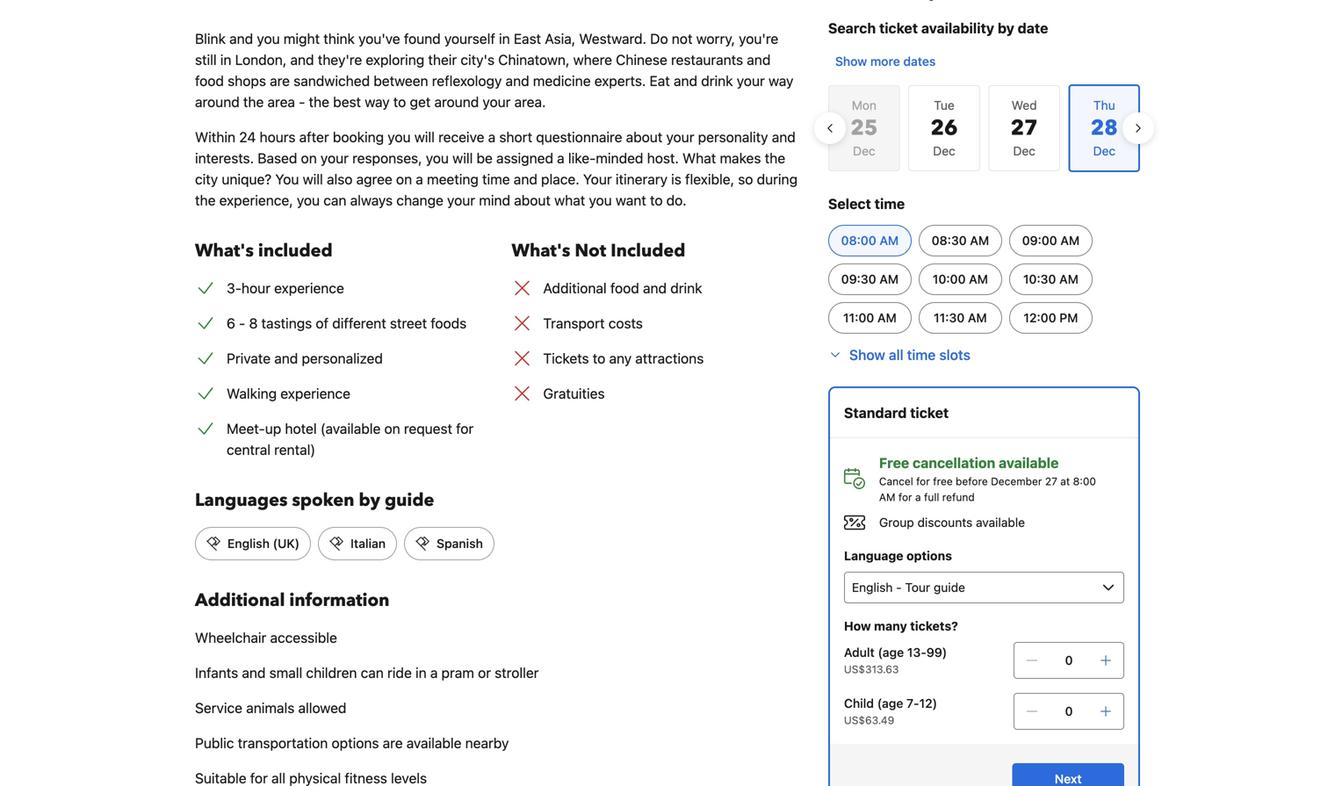 Task type: describe. For each thing, give the bounding box(es) containing it.
0 vertical spatial by
[[998, 20, 1015, 36]]

and down the included
[[643, 280, 667, 297]]

am for 10:00 am
[[969, 272, 989, 286]]

to inside blink and you might think you've found yourself in east asia, westward. do not worry, you're still in london, and they're exploring their city's chinatown, where chinese restaurants and food shops are sandwiched between reflexology and medicine experts. eat and drink your way around the area - the best way to get around your area.
[[394, 94, 406, 110]]

small
[[269, 665, 303, 681]]

27 inside free cancellation available cancel for free before december 27 at 8:00 am for a full refund
[[1045, 475, 1058, 488]]

you inside blink and you might think you've found yourself in east asia, westward. do not worry, you're still in london, and they're exploring their city's chinatown, where chinese restaurants and food shops are sandwiched between reflexology and medicine experts. eat and drink your way around the area - the best way to get around your area.
[[257, 30, 280, 47]]

2 horizontal spatial for
[[917, 475, 930, 488]]

before
[[956, 475, 988, 488]]

0 horizontal spatial options
[[332, 735, 379, 752]]

makes
[[720, 150, 761, 167]]

meeting
[[427, 171, 479, 188]]

2 horizontal spatial will
[[453, 150, 473, 167]]

08:30
[[932, 233, 967, 248]]

you've
[[359, 30, 400, 47]]

blink and you might think you've found yourself in east asia, westward. do not worry, you're still in london, and they're exploring their city's chinatown, where chinese restaurants and food shops are sandwiched between reflexology and medicine experts. eat and drink your way around the area - the best way to get around your area.
[[195, 30, 794, 110]]

26
[[931, 114, 958, 143]]

dec for 26
[[933, 144, 956, 158]]

not
[[672, 30, 693, 47]]

0 horizontal spatial way
[[365, 94, 390, 110]]

westward.
[[579, 30, 647, 47]]

and right eat
[[674, 72, 698, 89]]

request
[[404, 420, 453, 437]]

tickets
[[543, 350, 589, 367]]

your down you're
[[737, 72, 765, 89]]

allowed
[[298, 700, 347, 717]]

the down the shops
[[243, 94, 264, 110]]

is
[[671, 171, 682, 188]]

0 horizontal spatial in
[[220, 51, 231, 68]]

and up during at right top
[[772, 129, 796, 145]]

exploring
[[366, 51, 425, 68]]

region containing 25
[[814, 77, 1155, 179]]

meet-
[[227, 420, 265, 437]]

10:00 am
[[933, 272, 989, 286]]

personality
[[698, 129, 768, 145]]

time inside button
[[907, 347, 936, 363]]

food inside blink and you might think you've found yourself in east asia, westward. do not worry, you're still in london, and they're exploring their city's chinatown, where chinese restaurants and food shops are sandwiched between reflexology and medicine experts. eat and drink your way around the area - the best way to get around your area.
[[195, 72, 224, 89]]

your
[[583, 171, 612, 188]]

rental)
[[274, 442, 316, 458]]

transportation
[[238, 735, 328, 752]]

or
[[478, 665, 491, 681]]

10:30 am
[[1024, 272, 1079, 286]]

and up area.
[[506, 72, 530, 89]]

receive
[[439, 129, 485, 145]]

24
[[239, 129, 256, 145]]

the up during at right top
[[765, 150, 786, 167]]

your up host.
[[666, 129, 695, 145]]

drink inside blink and you might think you've found yourself in east asia, westward. do not worry, you're still in london, and they're exploring their city's chinatown, where chinese restaurants and food shops are sandwiched between reflexology and medicine experts. eat and drink your way around the area - the best way to get around your area.
[[701, 72, 733, 89]]

transport costs
[[543, 315, 643, 332]]

08:00 am
[[841, 233, 899, 248]]

show for show all time slots
[[850, 347, 886, 363]]

included
[[258, 239, 333, 263]]

1 vertical spatial food
[[611, 280, 640, 297]]

dec for 27
[[1013, 144, 1036, 158]]

languages
[[195, 489, 288, 513]]

0 for adult (age 13-99)
[[1065, 653, 1073, 668]]

languages spoken by guide
[[195, 489, 434, 513]]

2 horizontal spatial in
[[499, 30, 510, 47]]

am inside free cancellation available cancel for free before december 27 at 8:00 am for a full refund
[[879, 491, 896, 503]]

hours
[[260, 129, 296, 145]]

1 horizontal spatial way
[[769, 72, 794, 89]]

tickets to any attractions
[[543, 350, 704, 367]]

(age for child
[[878, 696, 904, 711]]

free
[[879, 455, 910, 471]]

private
[[227, 350, 271, 367]]

hour
[[242, 280, 271, 297]]

6 - 8 tastings of different street foods
[[227, 315, 467, 332]]

not
[[575, 239, 607, 263]]

found
[[404, 30, 441, 47]]

1 vertical spatial -
[[239, 315, 245, 332]]

the down city
[[195, 192, 216, 209]]

your down the meeting
[[447, 192, 475, 209]]

additional information
[[195, 589, 390, 613]]

27 inside 'region'
[[1011, 114, 1038, 143]]

cancellation
[[913, 455, 996, 471]]

medicine
[[533, 72, 591, 89]]

1 horizontal spatial are
[[383, 735, 403, 752]]

discounts
[[918, 515, 973, 530]]

tickets?
[[911, 619, 959, 634]]

think
[[324, 30, 355, 47]]

2 around from the left
[[435, 94, 479, 110]]

street
[[390, 315, 427, 332]]

12)
[[920, 696, 938, 711]]

within
[[195, 129, 236, 145]]

place.
[[541, 171, 580, 188]]

8
[[249, 315, 258, 332]]

1 horizontal spatial to
[[593, 350, 606, 367]]

- inside blink and you might think you've found yourself in east asia, westward. do not worry, you're still in london, and they're exploring their city's chinatown, where chinese restaurants and food shops are sandwiched between reflexology and medicine experts. eat and drink your way around the area - the best way to get around your area.
[[299, 94, 305, 110]]

am for 08:00 am
[[880, 233, 899, 248]]

a up be
[[488, 129, 496, 145]]

infants and small children can ride in a pram or stroller
[[195, 665, 539, 681]]

you down you
[[297, 192, 320, 209]]

more
[[871, 54, 900, 69]]

experience,
[[219, 192, 293, 209]]

accessible
[[270, 630, 337, 646]]

foods
[[431, 315, 467, 332]]

am for 11:30 am
[[968, 311, 987, 325]]

dec for 25
[[853, 144, 876, 158]]

cancel
[[879, 475, 914, 488]]

ride
[[388, 665, 412, 681]]

different
[[332, 315, 386, 332]]

you up responses,
[[388, 129, 411, 145]]

do.
[[667, 192, 687, 209]]

wed 27 dec
[[1011, 98, 1038, 158]]

a up place.
[[557, 150, 565, 167]]

spanish
[[437, 536, 483, 551]]

(age for adult
[[878, 645, 904, 660]]

any
[[609, 350, 632, 367]]

area
[[268, 94, 295, 110]]

restaurants
[[671, 51, 743, 68]]

walking
[[227, 385, 277, 402]]

children
[[306, 665, 357, 681]]

availability
[[922, 20, 995, 36]]

are inside blink and you might think you've found yourself in east asia, westward. do not worry, you're still in london, and they're exploring their city's chinatown, where chinese restaurants and food shops are sandwiched between reflexology and medicine experts. eat and drink your way around the area - the best way to get around your area.
[[270, 72, 290, 89]]

can inside within 24 hours after booking you will receive a short questionnaire about your personality and interests. based on your responses, you will be assigned a like-minded host. what makes the city unique? you will also agree on a meeting time and place. your itinerary is flexible, so during the experience, you can always change your mind about what you want to do.
[[324, 192, 347, 209]]

dates
[[904, 54, 936, 69]]

wheelchair
[[195, 630, 267, 646]]

what's for what's included
[[195, 239, 254, 263]]

ticket for search
[[880, 20, 918, 36]]

central
[[227, 442, 271, 458]]

09:00 am
[[1022, 233, 1080, 248]]

attractions
[[636, 350, 704, 367]]

am for 11:00 am
[[878, 311, 897, 325]]

east
[[514, 30, 541, 47]]

and down assigned
[[514, 171, 538, 188]]

transport
[[543, 315, 605, 332]]

adult
[[844, 645, 875, 660]]

infants
[[195, 665, 238, 681]]

city
[[195, 171, 218, 188]]

0 vertical spatial on
[[301, 150, 317, 167]]



Task type: locate. For each thing, give the bounding box(es) containing it.
show down 'search'
[[836, 54, 867, 69]]

1 horizontal spatial options
[[907, 549, 952, 563]]

2 dec from the left
[[933, 144, 956, 158]]

drink down "restaurants"
[[701, 72, 733, 89]]

0 vertical spatial are
[[270, 72, 290, 89]]

stroller
[[495, 665, 539, 681]]

1 vertical spatial show
[[850, 347, 886, 363]]

0 vertical spatial options
[[907, 549, 952, 563]]

food down still
[[195, 72, 224, 89]]

- right '6'
[[239, 315, 245, 332]]

2 0 from the top
[[1065, 704, 1073, 719]]

in right the ride
[[416, 665, 427, 681]]

date
[[1018, 20, 1049, 36]]

can left the ride
[[361, 665, 384, 681]]

2 vertical spatial will
[[303, 171, 323, 188]]

a left full
[[916, 491, 921, 503]]

in left east
[[499, 30, 510, 47]]

am for 08:30 am
[[970, 233, 990, 248]]

what
[[683, 150, 716, 167]]

by left 'guide'
[[359, 489, 380, 513]]

on left request
[[384, 420, 400, 437]]

animals
[[246, 700, 295, 717]]

ticket right standard
[[910, 405, 949, 421]]

am for 10:30 am
[[1060, 272, 1079, 286]]

region
[[814, 77, 1155, 179]]

after
[[299, 129, 329, 145]]

2 what's from the left
[[512, 239, 571, 263]]

1 horizontal spatial by
[[998, 20, 1015, 36]]

available left nearby
[[407, 735, 462, 752]]

way right "best"
[[365, 94, 390, 110]]

for down the cancel
[[899, 491, 913, 503]]

language
[[844, 549, 904, 563]]

additional up wheelchair
[[195, 589, 285, 613]]

1 vertical spatial will
[[453, 150, 473, 167]]

experience
[[274, 280, 344, 297], [281, 385, 351, 402]]

on
[[301, 150, 317, 167], [396, 171, 412, 188], [384, 420, 400, 437]]

0 vertical spatial ticket
[[880, 20, 918, 36]]

1 horizontal spatial will
[[415, 129, 435, 145]]

what's left not
[[512, 239, 571, 263]]

show all time slots
[[850, 347, 971, 363]]

gratuities
[[543, 385, 605, 402]]

show left 'all'
[[850, 347, 886, 363]]

included
[[611, 239, 686, 263]]

1 vertical spatial are
[[383, 735, 403, 752]]

about
[[626, 129, 663, 145], [514, 192, 551, 209]]

ticket up show more dates
[[880, 20, 918, 36]]

additional
[[543, 280, 607, 297], [195, 589, 285, 613]]

am right 08:30
[[970, 233, 990, 248]]

am right "09:30"
[[880, 272, 899, 286]]

0 vertical spatial in
[[499, 30, 510, 47]]

always
[[350, 192, 393, 209]]

blink
[[195, 30, 226, 47]]

1 vertical spatial time
[[875, 196, 905, 212]]

meet-up hotel (available on request for central rental)
[[227, 420, 474, 458]]

within 24 hours after booking you will receive a short questionnaire about your personality and interests. based on your responses, you will be assigned a like-minded host. what makes the city unique? you will also agree on a meeting time and place. your itinerary is flexible, so during the experience, you can always change your mind about what you want to do.
[[195, 129, 798, 209]]

0 vertical spatial show
[[836, 54, 867, 69]]

experience up of
[[274, 280, 344, 297]]

you
[[257, 30, 280, 47], [388, 129, 411, 145], [426, 150, 449, 167], [297, 192, 320, 209], [589, 192, 612, 209]]

0 horizontal spatial dec
[[853, 144, 876, 158]]

1 horizontal spatial food
[[611, 280, 640, 297]]

27 left at
[[1045, 475, 1058, 488]]

0 horizontal spatial time
[[482, 171, 510, 188]]

1 horizontal spatial what's
[[512, 239, 571, 263]]

1 horizontal spatial dec
[[933, 144, 956, 158]]

0 horizontal spatial around
[[195, 94, 240, 110]]

available for cancellation
[[999, 455, 1059, 471]]

0 horizontal spatial -
[[239, 315, 245, 332]]

0 vertical spatial additional
[[543, 280, 607, 297]]

2 horizontal spatial to
[[650, 192, 663, 209]]

your
[[737, 72, 765, 89], [483, 94, 511, 110], [666, 129, 695, 145], [321, 150, 349, 167], [447, 192, 475, 209]]

show all time slots button
[[829, 344, 971, 366]]

and
[[229, 30, 253, 47], [290, 51, 314, 68], [747, 51, 771, 68], [506, 72, 530, 89], [674, 72, 698, 89], [772, 129, 796, 145], [514, 171, 538, 188], [643, 280, 667, 297], [274, 350, 298, 367], [242, 665, 266, 681]]

0 vertical spatial -
[[299, 94, 305, 110]]

1 vertical spatial available
[[976, 515, 1025, 530]]

0 vertical spatial experience
[[274, 280, 344, 297]]

2 vertical spatial to
[[593, 350, 606, 367]]

available down december
[[976, 515, 1025, 530]]

0 vertical spatial drink
[[701, 72, 733, 89]]

1 horizontal spatial -
[[299, 94, 305, 110]]

12:00 pm
[[1024, 311, 1079, 325]]

itinerary
[[616, 171, 668, 188]]

unique?
[[222, 171, 272, 188]]

1 what's from the left
[[195, 239, 254, 263]]

0 vertical spatial way
[[769, 72, 794, 89]]

dec inside wed 27 dec
[[1013, 144, 1036, 158]]

can down also
[[324, 192, 347, 209]]

around up 'within'
[[195, 94, 240, 110]]

2 vertical spatial in
[[416, 665, 427, 681]]

search
[[829, 20, 876, 36]]

0 horizontal spatial can
[[324, 192, 347, 209]]

guide
[[385, 489, 434, 513]]

what's
[[195, 239, 254, 263], [512, 239, 571, 263]]

(age up us$313.63
[[878, 645, 904, 660]]

dec down 26
[[933, 144, 956, 158]]

group
[[879, 515, 914, 530]]

shops
[[228, 72, 266, 89]]

27
[[1011, 114, 1038, 143], [1045, 475, 1058, 488]]

agree
[[356, 171, 393, 188]]

what's for what's not included
[[512, 239, 571, 263]]

1 vertical spatial about
[[514, 192, 551, 209]]

standard
[[844, 405, 907, 421]]

additional up transport
[[543, 280, 607, 297]]

dec down 25 at right top
[[853, 144, 876, 158]]

your left area.
[[483, 94, 511, 110]]

you
[[275, 171, 299, 188]]

1 horizontal spatial time
[[875, 196, 905, 212]]

tue
[[934, 98, 955, 112]]

reflexology
[[432, 72, 502, 89]]

are up area
[[270, 72, 290, 89]]

for inside 'meet-up hotel (available on request for central rental)'
[[456, 420, 474, 437]]

around down reflexology
[[435, 94, 479, 110]]

your up also
[[321, 150, 349, 167]]

1 vertical spatial to
[[650, 192, 663, 209]]

0 horizontal spatial about
[[514, 192, 551, 209]]

2 vertical spatial on
[[384, 420, 400, 437]]

1 vertical spatial (age
[[878, 696, 904, 711]]

short
[[499, 129, 533, 145]]

pm
[[1060, 311, 1079, 325]]

for right request
[[456, 420, 474, 437]]

0 vertical spatial (age
[[878, 645, 904, 660]]

1 vertical spatial can
[[361, 665, 384, 681]]

0 vertical spatial 0
[[1065, 653, 1073, 668]]

flexible,
[[685, 171, 735, 188]]

- right area
[[299, 94, 305, 110]]

am right 10:30
[[1060, 272, 1079, 286]]

still
[[195, 51, 217, 68]]

1 0 from the top
[[1065, 653, 1073, 668]]

time right select
[[875, 196, 905, 212]]

0 horizontal spatial for
[[456, 420, 474, 437]]

sandwiched
[[294, 72, 370, 89]]

additional for additional food and drink
[[543, 280, 607, 297]]

you down "your"
[[589, 192, 612, 209]]

and left small
[[242, 665, 266, 681]]

1 vertical spatial drink
[[671, 280, 703, 297]]

am for 09:00 am
[[1061, 233, 1080, 248]]

dec inside mon 25 dec
[[853, 144, 876, 158]]

will down get
[[415, 129, 435, 145]]

italian
[[351, 536, 386, 551]]

additional for additional information
[[195, 589, 285, 613]]

1 dec from the left
[[853, 144, 876, 158]]

the down sandwiched
[[309, 94, 330, 110]]

1 horizontal spatial around
[[435, 94, 479, 110]]

1 horizontal spatial for
[[899, 491, 913, 503]]

am right 09:00
[[1061, 233, 1080, 248]]

information
[[289, 589, 390, 613]]

08:30 am
[[932, 233, 990, 248]]

also
[[327, 171, 353, 188]]

will right you
[[303, 171, 323, 188]]

on up change
[[396, 171, 412, 188]]

time inside within 24 hours after booking you will receive a short questionnaire about your personality and interests. based on your responses, you will be assigned a like-minded host. what makes the city unique? you will also agree on a meeting time and place. your itinerary is flexible, so during the experience, you can always change your mind about what you want to do.
[[482, 171, 510, 188]]

11:30 am
[[934, 311, 987, 325]]

you up london,
[[257, 30, 280, 47]]

available inside free cancellation available cancel for free before december 27 at 8:00 am for a full refund
[[999, 455, 1059, 471]]

(age inside child (age 7-12) us$63.49
[[878, 696, 904, 711]]

0 vertical spatial will
[[415, 129, 435, 145]]

0 horizontal spatial additional
[[195, 589, 285, 613]]

1 horizontal spatial in
[[416, 665, 427, 681]]

-
[[299, 94, 305, 110], [239, 315, 245, 332]]

options down allowed
[[332, 735, 379, 752]]

10:00
[[933, 272, 966, 286]]

1 vertical spatial 0
[[1065, 704, 1073, 719]]

1 vertical spatial on
[[396, 171, 412, 188]]

2 horizontal spatial dec
[[1013, 144, 1036, 158]]

1 horizontal spatial about
[[626, 129, 663, 145]]

0 horizontal spatial food
[[195, 72, 224, 89]]

am right 11:00
[[878, 311, 897, 325]]

about down place.
[[514, 192, 551, 209]]

to left get
[[394, 94, 406, 110]]

time up mind
[[482, 171, 510, 188]]

1 horizontal spatial 27
[[1045, 475, 1058, 488]]

1 vertical spatial way
[[365, 94, 390, 110]]

want
[[616, 192, 647, 209]]

mon 25 dec
[[851, 98, 878, 158]]

might
[[284, 30, 320, 47]]

are down the ride
[[383, 735, 403, 752]]

a inside free cancellation available cancel for free before december 27 at 8:00 am for a full refund
[[916, 491, 921, 503]]

for up full
[[917, 475, 930, 488]]

0 vertical spatial can
[[324, 192, 347, 209]]

a up change
[[416, 171, 423, 188]]

get
[[410, 94, 431, 110]]

1 horizontal spatial additional
[[543, 280, 607, 297]]

you up the meeting
[[426, 150, 449, 167]]

like-
[[568, 150, 596, 167]]

and up london,
[[229, 30, 253, 47]]

select time
[[829, 196, 905, 212]]

area.
[[515, 94, 546, 110]]

on inside 'meet-up hotel (available on request for central rental)'
[[384, 420, 400, 437]]

a left pram
[[430, 665, 438, 681]]

by left date
[[998, 20, 1015, 36]]

1 horizontal spatial can
[[361, 665, 384, 681]]

what
[[555, 192, 585, 209]]

(age left 7-
[[878, 696, 904, 711]]

1 vertical spatial by
[[359, 489, 380, 513]]

food
[[195, 72, 224, 89], [611, 280, 640, 297]]

will down receive
[[453, 150, 473, 167]]

experience down private and personalized
[[281, 385, 351, 402]]

yourself
[[445, 30, 495, 47]]

0 horizontal spatial 27
[[1011, 114, 1038, 143]]

available up december
[[999, 455, 1059, 471]]

0 for child (age 7-12)
[[1065, 704, 1073, 719]]

0 vertical spatial time
[[482, 171, 510, 188]]

2 vertical spatial available
[[407, 735, 462, 752]]

change
[[397, 192, 444, 209]]

am right 11:30
[[968, 311, 987, 325]]

1 vertical spatial additional
[[195, 589, 285, 613]]

0 horizontal spatial are
[[270, 72, 290, 89]]

questionnaire
[[536, 129, 622, 145]]

worry,
[[697, 30, 735, 47]]

what's up 3-
[[195, 239, 254, 263]]

and down tastings
[[274, 350, 298, 367]]

and down might
[[290, 51, 314, 68]]

2 vertical spatial for
[[899, 491, 913, 503]]

(available
[[321, 420, 381, 437]]

ticket for standard
[[910, 405, 949, 421]]

to left any
[[593, 350, 606, 367]]

minded
[[596, 150, 644, 167]]

on down after on the left top of page
[[301, 150, 317, 167]]

11:00
[[844, 311, 875, 325]]

language options
[[844, 549, 952, 563]]

options down discounts
[[907, 549, 952, 563]]

at
[[1061, 475, 1070, 488]]

am for 09:30 am
[[880, 272, 899, 286]]

(uk)
[[273, 536, 300, 551]]

0 horizontal spatial what's
[[195, 239, 254, 263]]

3 dec from the left
[[1013, 144, 1036, 158]]

chinese
[[616, 51, 668, 68]]

food up costs
[[611, 280, 640, 297]]

27 down wed
[[1011, 114, 1038, 143]]

1 vertical spatial for
[[917, 475, 930, 488]]

1 vertical spatial 27
[[1045, 475, 1058, 488]]

be
[[477, 150, 493, 167]]

us$63.49
[[844, 714, 895, 727]]

are
[[270, 72, 290, 89], [383, 735, 403, 752]]

0 horizontal spatial will
[[303, 171, 323, 188]]

private and personalized
[[227, 350, 383, 367]]

0 horizontal spatial by
[[359, 489, 380, 513]]

and down you're
[[747, 51, 771, 68]]

0 vertical spatial to
[[394, 94, 406, 110]]

during
[[757, 171, 798, 188]]

09:30 am
[[842, 272, 899, 286]]

time right 'all'
[[907, 347, 936, 363]]

0 vertical spatial 27
[[1011, 114, 1038, 143]]

to inside within 24 hours after booking you will receive a short questionnaire about your personality and interests. based on your responses, you will be assigned a like-minded host. what makes the city unique? you will also agree on a meeting time and place. your itinerary is flexible, so during the experience, you can always change your mind about what you want to do.
[[650, 192, 663, 209]]

1 vertical spatial ticket
[[910, 405, 949, 421]]

09:30
[[842, 272, 877, 286]]

for
[[456, 420, 474, 437], [917, 475, 930, 488], [899, 491, 913, 503]]

am down the cancel
[[879, 491, 896, 503]]

1 vertical spatial in
[[220, 51, 231, 68]]

am right 08:00
[[880, 233, 899, 248]]

to left do. on the top of the page
[[650, 192, 663, 209]]

1 vertical spatial experience
[[281, 385, 351, 402]]

dec down wed
[[1013, 144, 1036, 158]]

0 horizontal spatial to
[[394, 94, 406, 110]]

2 horizontal spatial time
[[907, 347, 936, 363]]

way down you're
[[769, 72, 794, 89]]

about up host.
[[626, 129, 663, 145]]

1 vertical spatial options
[[332, 735, 379, 752]]

a
[[488, 129, 496, 145], [557, 150, 565, 167], [416, 171, 423, 188], [916, 491, 921, 503], [430, 665, 438, 681]]

drink down the included
[[671, 280, 703, 297]]

free cancellation available cancel for free before december 27 at 8:00 am for a full refund
[[879, 455, 1097, 503]]

dec
[[853, 144, 876, 158], [933, 144, 956, 158], [1013, 144, 1036, 158]]

0 vertical spatial about
[[626, 129, 663, 145]]

am right 10:00
[[969, 272, 989, 286]]

you're
[[739, 30, 779, 47]]

available for discounts
[[976, 515, 1025, 530]]

3-
[[227, 280, 242, 297]]

0 vertical spatial for
[[456, 420, 474, 437]]

6
[[227, 315, 235, 332]]

(age inside adult (age 13-99) us$313.63
[[878, 645, 904, 660]]

0 vertical spatial available
[[999, 455, 1059, 471]]

dec inside tue 26 dec
[[933, 144, 956, 158]]

eat
[[650, 72, 670, 89]]

show more dates button
[[829, 46, 943, 77]]

0 vertical spatial food
[[195, 72, 224, 89]]

2 vertical spatial time
[[907, 347, 936, 363]]

in right still
[[220, 51, 231, 68]]

show for show more dates
[[836, 54, 867, 69]]

10:30
[[1024, 272, 1057, 286]]

1 around from the left
[[195, 94, 240, 110]]

wheelchair accessible
[[195, 630, 337, 646]]



Task type: vqa. For each thing, say whether or not it's contained in the screenshot.
1.8 MILES FROM CENTER
no



